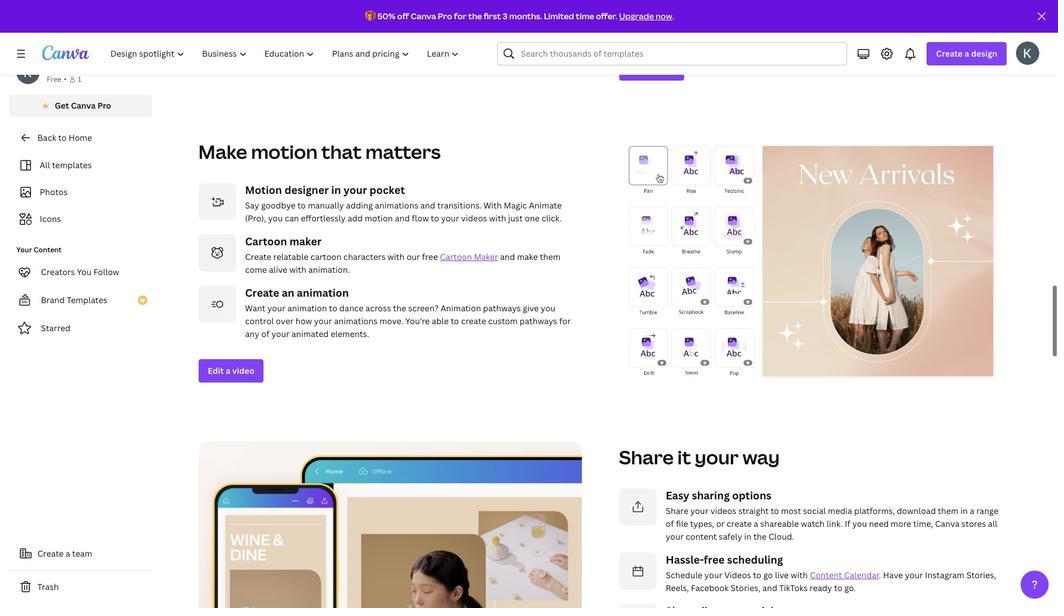 Task type: locate. For each thing, give the bounding box(es) containing it.
videos down sharing
[[711, 506, 737, 517]]

easy
[[666, 489, 690, 503]]

make
[[517, 252, 538, 263]]

to inside . have your instagram stories, reels, facebook stories, and tiktoks ready to go.
[[835, 583, 843, 594]]

create an animation image
[[199, 286, 236, 323]]

canva
[[411, 11, 436, 22], [71, 100, 96, 111], [936, 518, 960, 529]]

and left flow
[[395, 213, 410, 224]]

1 horizontal spatial them
[[939, 506, 959, 517]]

just
[[509, 213, 523, 224]]

1 vertical spatial of
[[666, 518, 674, 529]]

animations down dance
[[334, 316, 378, 327]]

hassle-
[[666, 553, 704, 567]]

1 vertical spatial pro
[[98, 100, 111, 111]]

you
[[766, 1, 781, 12], [945, 13, 960, 25], [268, 213, 283, 224], [541, 303, 556, 314], [853, 518, 868, 529]]

to down animation
[[451, 316, 459, 327]]

1 vertical spatial one
[[525, 213, 540, 224]]

create a team
[[37, 548, 92, 560]]

flow
[[412, 213, 429, 224]]

videos down transitions.
[[462, 213, 487, 224]]

canva right off
[[411, 11, 436, 22]]

reels,
[[666, 583, 690, 594]]

in up manually
[[332, 183, 341, 197]]

0 vertical spatial the
[[469, 11, 482, 22]]

0 vertical spatial edit a video
[[629, 63, 676, 74]]

0 horizontal spatial of
[[262, 329, 270, 340]]

1 horizontal spatial .
[[880, 570, 882, 581]]

trash
[[37, 582, 59, 593]]

most
[[782, 506, 802, 517]]

1 horizontal spatial of
[[666, 518, 674, 529]]

your right have
[[906, 570, 924, 581]]

animation
[[297, 286, 349, 300], [288, 303, 327, 314]]

create left design
[[937, 48, 963, 59]]

with left just
[[489, 213, 507, 224]]

manually
[[308, 200, 344, 211]]

1 vertical spatial free
[[704, 553, 725, 567]]

share up file
[[666, 506, 689, 517]]

relatable
[[274, 252, 309, 263]]

create a design
[[937, 48, 998, 59]]

download
[[898, 506, 937, 517]]

to right back
[[58, 132, 67, 143]]

0 vertical spatial edit
[[629, 63, 645, 74]]

of left file
[[666, 518, 674, 529]]

you right if
[[853, 518, 868, 529]]

a inside button
[[66, 548, 70, 560]]

0 horizontal spatial them
[[540, 252, 561, 263]]

0 vertical spatial pro
[[438, 11, 453, 22]]

animated
[[292, 329, 329, 340]]

1 horizontal spatial edit
[[629, 63, 645, 74]]

edit a video link down any on the bottom of page
[[199, 360, 264, 383]]

0 horizontal spatial with
[[484, 200, 502, 211]]

content calendar link
[[810, 570, 880, 581]]

1 vertical spatial create
[[461, 316, 486, 327]]

to up shareable
[[771, 506, 780, 517]]

hassle-free scheduling
[[666, 553, 784, 567]]

create inside the recording studio lets you record voiceovers, yourself, or your screen without leaving canva. with everything in one place, it's so easy to create what you need—and slot it into your video timeline.
[[896, 13, 921, 25]]

1 vertical spatial stories,
[[731, 583, 761, 594]]

schedule your videos to go live with content calendar
[[666, 570, 880, 581]]

create down animation
[[461, 316, 486, 327]]

create up come
[[245, 252, 272, 263]]

videos
[[725, 570, 752, 581]]

0 vertical spatial animation
[[297, 286, 349, 300]]

0 horizontal spatial edit a video
[[208, 366, 255, 377]]

0 horizontal spatial cartoon
[[245, 235, 287, 249]]

you're
[[406, 316, 430, 327]]

pro right off
[[438, 11, 453, 22]]

0 vertical spatial free
[[422, 252, 438, 263]]

pathways down the give
[[520, 316, 558, 327]]

instagram
[[926, 570, 965, 581]]

that
[[322, 139, 362, 164]]

animation up how
[[288, 303, 327, 314]]

of right any on the bottom of page
[[262, 329, 270, 340]]

0 vertical spatial edit a video link
[[619, 57, 685, 81]]

it inside the recording studio lets you record voiceovers, yourself, or your screen without leaving canva. with everything in one place, it's so easy to create what you need—and slot it into your video timeline.
[[683, 26, 689, 37]]

place,
[[816, 13, 839, 25]]

1 horizontal spatial video
[[653, 63, 676, 74]]

create for animation
[[245, 286, 280, 300]]

with inside motion designer in your pocket say goodbye to manually adding animations and transitions. with magic animate (pro), you can effortlessly add motion and flow to your videos with just one click.
[[484, 200, 502, 211]]

.
[[673, 11, 675, 22], [880, 570, 882, 581]]

pro inside button
[[98, 100, 111, 111]]

create up want
[[245, 286, 280, 300]]

1 horizontal spatial cartoon
[[440, 252, 472, 263]]

video down slot at the right top
[[653, 63, 676, 74]]

1 horizontal spatial free
[[704, 553, 725, 567]]

. up slot at the right top
[[673, 11, 675, 22]]

what
[[923, 13, 943, 25]]

None search field
[[498, 42, 848, 65]]

one down record on the right of page
[[799, 13, 814, 25]]

1 horizontal spatial pro
[[438, 11, 453, 22]]

0 vertical spatial it
[[683, 26, 689, 37]]

range
[[977, 506, 999, 517]]

2 vertical spatial video
[[232, 366, 255, 377]]

your inside . have your instagram stories, reels, facebook stories, and tiktoks ready to go.
[[906, 570, 924, 581]]

0 horizontal spatial content
[[34, 245, 62, 255]]

stories, right instagram
[[967, 570, 997, 581]]

your
[[16, 245, 32, 255]]

to left go.
[[835, 583, 843, 594]]

in inside the recording studio lets you record voiceovers, yourself, or your screen without leaving canva. with everything in one place, it's so easy to create what you need—and slot it into your video timeline.
[[790, 13, 797, 25]]

to up can on the left
[[298, 200, 306, 211]]

create inside create an animation want your animation to dance across the screen? animation pathways give you control over how your animations move. you're able to create custom pathways for any of your animated elements.
[[245, 286, 280, 300]]

your up facebook
[[705, 570, 723, 581]]

0 horizontal spatial canva
[[71, 100, 96, 111]]

0 horizontal spatial the
[[393, 303, 407, 314]]

1 vertical spatial it
[[678, 445, 692, 470]]

0 horizontal spatial for
[[454, 11, 467, 22]]

2 vertical spatial create
[[727, 518, 752, 529]]

animations down pocket on the left top
[[375, 200, 419, 211]]

create for team
[[37, 548, 64, 560]]

create inside dropdown button
[[937, 48, 963, 59]]

more
[[891, 518, 912, 529]]

cartoon
[[245, 235, 287, 249], [440, 252, 472, 263]]

create inside create an animation want your animation to dance across the screen? animation pathways give you control over how your animations move. you're able to create custom pathways for any of your animated elements.
[[461, 316, 486, 327]]

1 vertical spatial for
[[560, 316, 571, 327]]

canva inside button
[[71, 100, 96, 111]]

pocket
[[370, 183, 405, 197]]

free down content
[[704, 553, 725, 567]]

options
[[733, 489, 772, 503]]

1 horizontal spatial or
[[894, 1, 902, 12]]

easy sharing options share your videos straight to most social media platforms, download them in a range of file types, or create a shareable watch link. if you need more time, canva stores all your content safely in the cloud.
[[666, 489, 999, 542]]

animations inside motion designer in your pocket say goodbye to manually adding animations and transitions. with magic animate (pro), you can effortlessly add motion and flow to your videos with just one click.
[[375, 200, 419, 211]]

it up the easy
[[678, 445, 692, 470]]

pro up back to home link
[[98, 100, 111, 111]]

you inside the easy sharing options share your videos straight to most social media platforms, download them in a range of file types, or create a shareable watch link. if you need more time, canva stores all your content safely in the cloud.
[[853, 518, 868, 529]]

cartoon maker image
[[199, 235, 236, 272]]

maker
[[290, 235, 322, 249]]

0 horizontal spatial .
[[673, 11, 675, 22]]

the
[[666, 1, 681, 12]]

video down studio
[[728, 26, 750, 37]]

video inside the recording studio lets you record voiceovers, yourself, or your screen without leaving canva. with everything in one place, it's so easy to create what you need—and slot it into your video timeline.
[[728, 26, 750, 37]]

an
[[282, 286, 295, 300]]

0 horizontal spatial pro
[[98, 100, 111, 111]]

cartoon down '(pro),'
[[245, 235, 287, 249]]

free right our
[[422, 252, 438, 263]]

1 horizontal spatial with
[[725, 13, 743, 25]]

you down 'goodbye'
[[268, 213, 283, 224]]

it right slot at the right top
[[683, 26, 689, 37]]

1
[[78, 74, 81, 84]]

Search search field
[[521, 43, 840, 65]]

make motion that matters
[[199, 139, 441, 164]]

create
[[937, 48, 963, 59], [245, 252, 272, 263], [245, 286, 280, 300], [37, 548, 64, 560]]

edit a video down any on the bottom of page
[[208, 366, 255, 377]]

0 vertical spatial with
[[725, 13, 743, 25]]

share
[[619, 445, 674, 470], [666, 506, 689, 517]]

1 vertical spatial share
[[666, 506, 689, 517]]

canva right "time,"
[[936, 518, 960, 529]]

animation
[[441, 303, 481, 314]]

with left "magic"
[[484, 200, 502, 211]]

create up 'safely'
[[727, 518, 752, 529]]

motion down adding
[[365, 213, 393, 224]]

top level navigation element
[[103, 42, 470, 65]]

cartoon left maker
[[440, 252, 472, 263]]

create for cartoon
[[245, 252, 272, 263]]

the left cloud.
[[754, 531, 767, 542]]

control
[[245, 316, 274, 327]]

studio
[[723, 1, 748, 12]]

and down go
[[763, 583, 778, 594]]

edit a video link down slot at the right top
[[619, 57, 685, 81]]

1 vertical spatial animations
[[334, 316, 378, 327]]

photos link
[[16, 181, 145, 203]]

animations inside create an animation want your animation to dance across the screen? animation pathways give you control over how your animations move. you're able to create custom pathways for any of your animated elements.
[[334, 316, 378, 327]]

0 horizontal spatial videos
[[462, 213, 487, 224]]

motion designer in your pocket image
[[199, 183, 236, 221]]

all templates link
[[16, 154, 145, 177]]

0 vertical spatial of
[[262, 329, 270, 340]]

of
[[262, 329, 270, 340], [666, 518, 674, 529]]

transitions.
[[438, 200, 482, 211]]

stories, down videos
[[731, 583, 761, 594]]

. have your instagram stories, reels, facebook stories, and tiktoks ready to go.
[[666, 570, 997, 594]]

1 vertical spatial the
[[393, 303, 407, 314]]

2 horizontal spatial create
[[896, 13, 921, 25]]

limited
[[544, 11, 575, 22]]

matters
[[366, 139, 441, 164]]

to inside the easy sharing options share your videos straight to most social media platforms, download them in a range of file types, or create a shareable watch link. if you need more time, canva stores all your content safely in the cloud.
[[771, 506, 780, 517]]

all
[[989, 518, 998, 529]]

your up types,
[[691, 506, 709, 517]]

your up over
[[268, 303, 286, 314]]

1 vertical spatial with
[[484, 200, 502, 211]]

them inside the easy sharing options share your videos straight to most social media platforms, download them in a range of file types, or create a shareable watch link. if you need more time, canva stores all your content safely in the cloud.
[[939, 506, 959, 517]]

pathways up custom
[[483, 303, 521, 314]]

1 vertical spatial motion
[[365, 213, 393, 224]]

0 vertical spatial create
[[896, 13, 921, 25]]

back to home
[[37, 132, 92, 143]]

hassle-free scheduling image
[[619, 553, 657, 590]]

2 vertical spatial the
[[754, 531, 767, 542]]

0 vertical spatial one
[[799, 13, 814, 25]]

50%
[[378, 11, 396, 22]]

back to home link
[[9, 126, 152, 150]]

1 vertical spatial edit a video link
[[199, 360, 264, 383]]

them inside and make them come alive with animation.
[[540, 252, 561, 263]]

0 vertical spatial motion
[[251, 139, 318, 164]]

timeline.
[[752, 26, 786, 37]]

1 vertical spatial videos
[[711, 506, 737, 517]]

0 vertical spatial stories,
[[967, 570, 997, 581]]

share up the easy
[[619, 445, 674, 470]]

0 horizontal spatial create
[[461, 316, 486, 327]]

1 vertical spatial edit a video
[[208, 366, 255, 377]]

them right "download"
[[939, 506, 959, 517]]

content up "ready"
[[810, 570, 843, 581]]

or up 'safely'
[[717, 518, 725, 529]]

0 vertical spatial videos
[[462, 213, 487, 224]]

cartoon maker
[[245, 235, 322, 249]]

with
[[725, 13, 743, 25], [484, 200, 502, 211]]

to left dance
[[329, 303, 338, 314]]

2 horizontal spatial video
[[728, 26, 750, 37]]

motion up the motion
[[251, 139, 318, 164]]

in down record on the right of page
[[790, 13, 797, 25]]

create for design
[[937, 48, 963, 59]]

create left 'team'
[[37, 548, 64, 560]]

kendall parks image
[[1017, 42, 1040, 65]]

1 vertical spatial video
[[653, 63, 676, 74]]

1 vertical spatial .
[[880, 570, 882, 581]]

and left make on the top of page
[[501, 252, 515, 263]]

2 horizontal spatial canva
[[936, 518, 960, 529]]

0 vertical spatial canva
[[411, 11, 436, 22]]

your
[[904, 1, 922, 12], [708, 26, 726, 37], [344, 183, 367, 197], [441, 213, 460, 224], [268, 303, 286, 314], [314, 316, 332, 327], [272, 329, 290, 340], [695, 445, 739, 470], [691, 506, 709, 517], [666, 531, 684, 542], [705, 570, 723, 581], [906, 570, 924, 581]]

screen?
[[409, 303, 439, 314]]

and
[[421, 200, 436, 211], [395, 213, 410, 224], [501, 252, 515, 263], [763, 583, 778, 594]]

you up everything
[[766, 1, 781, 12]]

0 vertical spatial cartoon
[[245, 235, 287, 249]]

with inside motion designer in your pocket say goodbye to manually adding animations and transitions. with magic animate (pro), you can effortlessly add motion and flow to your videos with just one click.
[[489, 213, 507, 224]]

them right make on the top of page
[[540, 252, 561, 263]]

0 horizontal spatial or
[[717, 518, 725, 529]]

1 horizontal spatial for
[[560, 316, 571, 327]]

the inside the easy sharing options share your videos straight to most social media platforms, download them in a range of file types, or create a shareable watch link. if you need more time, canva stores all your content safely in the cloud.
[[754, 531, 767, 542]]

2 horizontal spatial the
[[754, 531, 767, 542]]

for
[[454, 11, 467, 22], [560, 316, 571, 327]]

you right the give
[[541, 303, 556, 314]]

content right your on the top of the page
[[34, 245, 62, 255]]

1 horizontal spatial videos
[[711, 506, 737, 517]]

schedule
[[666, 570, 703, 581]]

3
[[503, 11, 508, 22]]

1 horizontal spatial create
[[727, 518, 752, 529]]

1 vertical spatial edit
[[208, 366, 224, 377]]

1 horizontal spatial edit a video
[[629, 63, 676, 74]]

share it your way
[[619, 445, 780, 470]]

1 vertical spatial content
[[810, 570, 843, 581]]

lets
[[750, 1, 764, 12]]

edit a video for edit a video link to the left
[[208, 366, 255, 377]]

the up move.
[[393, 303, 407, 314]]

0 vertical spatial them
[[540, 252, 561, 263]]

pathways
[[483, 303, 521, 314], [520, 316, 558, 327]]

say
[[245, 200, 259, 211]]

get canva pro button
[[9, 95, 152, 117]]

1 horizontal spatial motion
[[365, 213, 393, 224]]

a inside dropdown button
[[965, 48, 970, 59]]

0 vertical spatial video
[[728, 26, 750, 37]]

off
[[397, 11, 409, 22]]

1 horizontal spatial one
[[799, 13, 814, 25]]

with down relatable
[[290, 264, 307, 276]]

edit
[[629, 63, 645, 74], [208, 366, 224, 377]]

to right easy
[[886, 13, 894, 25]]

. left have
[[880, 570, 882, 581]]

to right flow
[[431, 213, 439, 224]]

the left first
[[469, 11, 482, 22]]

1 horizontal spatial canva
[[411, 11, 436, 22]]

voiceovers,
[[811, 1, 856, 12]]

add
[[348, 213, 363, 224]]

with down studio
[[725, 13, 743, 25]]

one right just
[[525, 213, 540, 224]]

1 vertical spatial them
[[939, 506, 959, 517]]

free
[[422, 252, 438, 263], [704, 553, 725, 567]]

0 vertical spatial animations
[[375, 200, 419, 211]]

safely
[[719, 531, 743, 542]]

video down any on the bottom of page
[[232, 366, 255, 377]]

you right what
[[945, 13, 960, 25]]

one inside the recording studio lets you record voiceovers, yourself, or your screen without leaving canva. with everything in one place, it's so easy to create what you need—and slot it into your video timeline.
[[799, 13, 814, 25]]

of inside the easy sharing options share your videos straight to most social media platforms, download them in a range of file types, or create a shareable watch link. if you need more time, canva stores all your content safely in the cloud.
[[666, 518, 674, 529]]

0 horizontal spatial one
[[525, 213, 540, 224]]

or right yourself,
[[894, 1, 902, 12]]

link.
[[827, 518, 843, 529]]

cloud.
[[769, 531, 795, 542]]

create left what
[[896, 13, 921, 25]]

0 vertical spatial for
[[454, 11, 467, 22]]

create an animation want your animation to dance across the screen? animation pathways give you control over how your animations move. you're able to create custom pathways for any of your animated elements.
[[245, 286, 571, 340]]

easy sharing options image
[[619, 489, 657, 526]]

animation down animation.
[[297, 286, 349, 300]]

canva right get
[[71, 100, 96, 111]]

1 vertical spatial canva
[[71, 100, 96, 111]]

create inside button
[[37, 548, 64, 560]]

0 vertical spatial or
[[894, 1, 902, 12]]

1 horizontal spatial content
[[810, 570, 843, 581]]

the
[[469, 11, 482, 22], [393, 303, 407, 314], [754, 531, 767, 542]]

edit a video down slot at the right top
[[629, 63, 676, 74]]

0 horizontal spatial video
[[232, 366, 255, 377]]



Task type: describe. For each thing, give the bounding box(es) containing it.
0 vertical spatial share
[[619, 445, 674, 470]]

the inside create an animation want your animation to dance across the screen? animation pathways give you control over how your animations move. you're able to create custom pathways for any of your animated elements.
[[393, 303, 407, 314]]

team
[[72, 548, 92, 560]]

one inside motion designer in your pocket say goodbye to manually adding animations and transitions. with magic animate (pro), you can effortlessly add motion and flow to your videos with just one click.
[[525, 213, 540, 224]]

slot
[[666, 26, 681, 37]]

create relatable cartoon characters with our free cartoon maker
[[245, 252, 499, 263]]

starred link
[[9, 317, 152, 340]]

and inside . have your instagram stories, reels, facebook stories, and tiktoks ready to go.
[[763, 583, 778, 594]]

have
[[884, 570, 904, 581]]

1 vertical spatial pathways
[[520, 316, 558, 327]]

videos inside motion designer in your pocket say goodbye to manually adding animations and transitions. with magic animate (pro), you can effortlessly add motion and flow to your videos with just one click.
[[462, 213, 487, 224]]

types,
[[691, 518, 715, 529]]

make
[[199, 139, 247, 164]]

months.
[[510, 11, 543, 22]]

any
[[245, 329, 260, 340]]

sharing
[[692, 489, 730, 503]]

with inside the recording studio lets you record voiceovers, yourself, or your screen without leaving canva. with everything in one place, it's so easy to create what you need—and slot it into your video timeline.
[[725, 13, 743, 25]]

your up adding
[[344, 183, 367, 197]]

canva inside the easy sharing options share your videos straight to most social media platforms, download them in a range of file types, or create a shareable watch link. if you need more time, canva stores all your content safely in the cloud.
[[936, 518, 960, 529]]

animation.
[[309, 264, 350, 276]]

yourself,
[[858, 1, 892, 12]]

0 vertical spatial pathways
[[483, 303, 521, 314]]

the recording studio lets you record voiceovers, yourself, or your screen without leaving canva. with everything in one place, it's so easy to create what you need—and slot it into your video timeline.
[[666, 1, 1003, 37]]

1 horizontal spatial the
[[469, 11, 482, 22]]

your up sharing
[[695, 445, 739, 470]]

•
[[64, 74, 67, 84]]

your down file
[[666, 531, 684, 542]]

in up stores
[[961, 506, 969, 517]]

1 vertical spatial cartoon
[[440, 252, 472, 263]]

videos inside the easy sharing options share your videos straight to most social media platforms, download them in a range of file types, or create a shareable watch link. if you need more time, canva stores all your content safely in the cloud.
[[711, 506, 737, 517]]

creators you follow link
[[9, 261, 152, 284]]

and up flow
[[421, 200, 436, 211]]

watch
[[802, 518, 825, 529]]

goodbye
[[261, 200, 296, 211]]

need
[[870, 518, 889, 529]]

upgrade now button
[[620, 11, 673, 22]]

built-in recording features image
[[619, 0, 657, 21]]

0 horizontal spatial edit a video link
[[199, 360, 264, 383]]

create a team button
[[9, 543, 152, 566]]

need—and
[[962, 13, 1003, 25]]

without
[[953, 1, 983, 12]]

easy
[[866, 13, 884, 25]]

brand templates
[[41, 295, 107, 306]]

and inside and make them come alive with animation.
[[501, 252, 515, 263]]

photos
[[40, 187, 68, 198]]

screen
[[924, 1, 951, 12]]

0 horizontal spatial free
[[422, 252, 438, 263]]

creators
[[41, 267, 75, 278]]

templates
[[52, 160, 92, 171]]

your left screen
[[904, 1, 922, 12]]

animate
[[529, 200, 562, 211]]

want
[[245, 303, 266, 314]]

everything
[[745, 13, 788, 25]]

create a design button
[[928, 42, 1007, 65]]

now
[[656, 11, 673, 22]]

dance
[[340, 303, 364, 314]]

free
[[47, 74, 62, 84]]

video for the rightmost edit a video link
[[653, 63, 676, 74]]

1 horizontal spatial edit a video link
[[619, 57, 685, 81]]

to inside the recording studio lets you record voiceovers, yourself, or your screen without leaving canva. with everything in one place, it's so easy to create what you need—and slot it into your video timeline.
[[886, 13, 894, 25]]

cartoon maker link
[[440, 252, 499, 263]]

share inside the easy sharing options share your videos straight to most social media platforms, download them in a range of file types, or create a shareable watch link. if you need more time, canva stores all your content safely in the cloud.
[[666, 506, 689, 517]]

or inside the recording studio lets you record voiceovers, yourself, or your screen without leaving canva. with everything in one place, it's so easy to create what you need—and slot it into your video timeline.
[[894, 1, 902, 12]]

1 vertical spatial animation
[[288, 303, 327, 314]]

effortlessly
[[301, 213, 346, 224]]

create inside the easy sharing options share your videos straight to most social media platforms, download them in a range of file types, or create a shareable watch link. if you need more time, canva stores all your content safely in the cloud.
[[727, 518, 752, 529]]

our
[[407, 252, 420, 263]]

go
[[764, 570, 774, 581]]

file
[[676, 518, 689, 529]]

you inside create an animation want your animation to dance across the screen? animation pathways give you control over how your animations move. you're able to create custom pathways for any of your animated elements.
[[541, 303, 556, 314]]

trash link
[[9, 576, 152, 599]]

get
[[55, 100, 69, 111]]

all templates
[[40, 160, 92, 171]]

in inside motion designer in your pocket say goodbye to manually adding animations and transitions. with magic animate (pro), you can effortlessly add motion and flow to your videos with just one click.
[[332, 183, 341, 197]]

your down over
[[272, 329, 290, 340]]

to left go
[[754, 570, 762, 581]]

1 horizontal spatial stories,
[[967, 570, 997, 581]]

motion inside motion designer in your pocket say goodbye to manually adding animations and transitions. with magic animate (pro), you can effortlessly add motion and flow to your videos with just one click.
[[365, 213, 393, 224]]

calendar
[[845, 570, 880, 581]]

. inside . have your instagram stories, reels, facebook stories, and tiktoks ready to go.
[[880, 570, 882, 581]]

all
[[40, 160, 50, 171]]

0 horizontal spatial stories,
[[731, 583, 761, 594]]

your up animated
[[314, 316, 332, 327]]

with left our
[[388, 252, 405, 263]]

if
[[845, 518, 851, 529]]

social
[[804, 506, 827, 517]]

recording
[[683, 1, 721, 12]]

for inside create an animation want your animation to dance across the screen? animation pathways give you control over how your animations move. you're able to create custom pathways for any of your animated elements.
[[560, 316, 571, 327]]

scheduling
[[728, 553, 784, 567]]

icons link
[[16, 208, 145, 230]]

able
[[432, 316, 449, 327]]

alive
[[269, 264, 288, 276]]

0 horizontal spatial motion
[[251, 139, 318, 164]]

home
[[69, 132, 92, 143]]

shareable
[[761, 518, 800, 529]]

way
[[743, 445, 780, 470]]

design
[[972, 48, 998, 59]]

edit a video for the rightmost edit a video link
[[629, 63, 676, 74]]

elements.
[[331, 329, 369, 340]]

magic
[[504, 200, 527, 211]]

motion
[[245, 183, 282, 197]]

or inside the easy sharing options share your videos straight to most social media platforms, download them in a range of file types, or create a shareable watch link. if you need more time, canva stores all your content safely in the cloud.
[[717, 518, 725, 529]]

leaving
[[666, 13, 694, 25]]

get canva pro
[[55, 100, 111, 111]]

brand
[[41, 295, 65, 306]]

your down canva. at the right top of the page
[[708, 26, 726, 37]]

can
[[285, 213, 299, 224]]

designer
[[285, 183, 329, 197]]

of inside create an animation want your animation to dance across the screen? animation pathways give you control over how your animations move. you're able to create custom pathways for any of your animated elements.
[[262, 329, 270, 340]]

record
[[783, 1, 809, 12]]

your down transitions.
[[441, 213, 460, 224]]

so
[[855, 13, 864, 25]]

0 horizontal spatial edit
[[208, 366, 224, 377]]

0 vertical spatial .
[[673, 11, 675, 22]]

with inside and make them come alive with animation.
[[290, 264, 307, 276]]

you
[[77, 267, 92, 278]]

free •
[[47, 74, 67, 84]]

0 vertical spatial content
[[34, 245, 62, 255]]

follow
[[94, 267, 119, 278]]

live
[[776, 570, 789, 581]]

media
[[829, 506, 853, 517]]

time
[[576, 11, 595, 22]]

give
[[523, 303, 539, 314]]

cartoon
[[311, 252, 342, 263]]

upgrade
[[620, 11, 654, 22]]

(pro),
[[245, 213, 266, 224]]

you inside motion designer in your pocket say goodbye to manually adding animations and transitions. with magic animate (pro), you can effortlessly add motion and flow to your videos with just one click.
[[268, 213, 283, 224]]

in right 'safely'
[[745, 531, 752, 542]]

creators you follow
[[41, 267, 119, 278]]

ready
[[810, 583, 833, 594]]

with up tiktoks
[[791, 570, 808, 581]]

brand templates link
[[9, 289, 152, 312]]

click.
[[542, 213, 562, 224]]

video for edit a video link to the left
[[232, 366, 255, 377]]



Task type: vqa. For each thing, say whether or not it's contained in the screenshot.
"Language" at the top left of page
no



